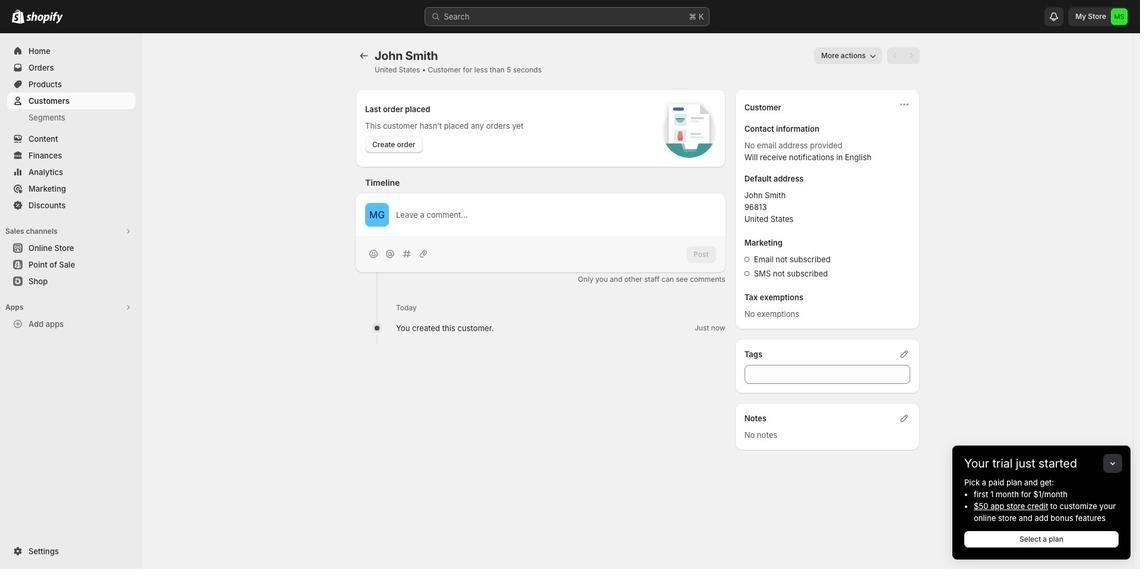 Task type: locate. For each thing, give the bounding box(es) containing it.
0 horizontal spatial shopify image
[[12, 10, 24, 24]]

avatar with initials m g image
[[365, 203, 389, 227]]

1 horizontal spatial shopify image
[[26, 12, 63, 24]]

Leave a comment... text field
[[396, 209, 716, 221]]

next image
[[906, 50, 918, 62]]

shopify image
[[12, 10, 24, 24], [26, 12, 63, 24]]

my store image
[[1112, 8, 1128, 25]]

None text field
[[745, 365, 911, 384]]



Task type: describe. For each thing, give the bounding box(es) containing it.
previous image
[[890, 50, 902, 62]]



